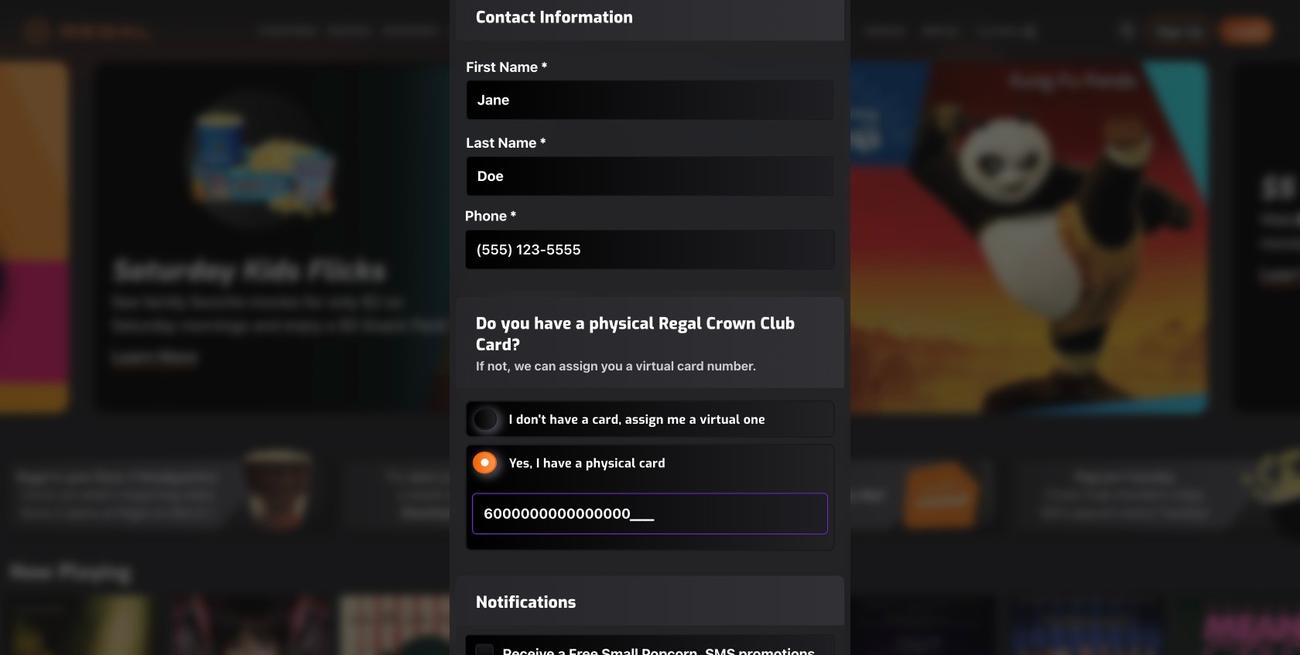Task type: describe. For each thing, give the bounding box(es) containing it.
regal tag image
[[563, 447, 663, 543]]

6000000000000000 text field
[[473, 494, 827, 534]]

saturday kids flicks image
[[93, 62, 1207, 413]]

saturday kids flicks element
[[93, 62, 1207, 413]]

regal dark background image
[[0, 0, 1300, 116]]

main element
[[253, 20, 1048, 42]]

imax movies image
[[864, 20, 908, 42]]

Yes, I have a physical card radio
[[473, 452, 497, 474]]

screenx movies image
[[976, 20, 1042, 42]]

4dx movies image
[[788, 20, 853, 42]]

dune popcorn 4 image
[[227, 447, 328, 543]]

popcorn bucket image
[[1234, 447, 1300, 543]]



Task type: locate. For each thing, give the bounding box(es) containing it.
rpx movies image
[[918, 20, 966, 42]]

None button
[[475, 644, 494, 655]]

regal unlimited card image
[[899, 447, 999, 543]]

None text field
[[466, 80, 834, 120], [466, 156, 834, 196], [466, 80, 834, 120], [466, 156, 834, 196]]

go to homepage image
[[25, 19, 152, 43]]

I don't have a card, assign me a virtual one radio
[[473, 408, 497, 430]]

(555) 123-5555 telephone field
[[465, 230, 835, 270]]



Task type: vqa. For each thing, say whether or not it's contained in the screenshot.
REGAL REFILLABLE POPCORN BUCKET AND DRINK element
no



